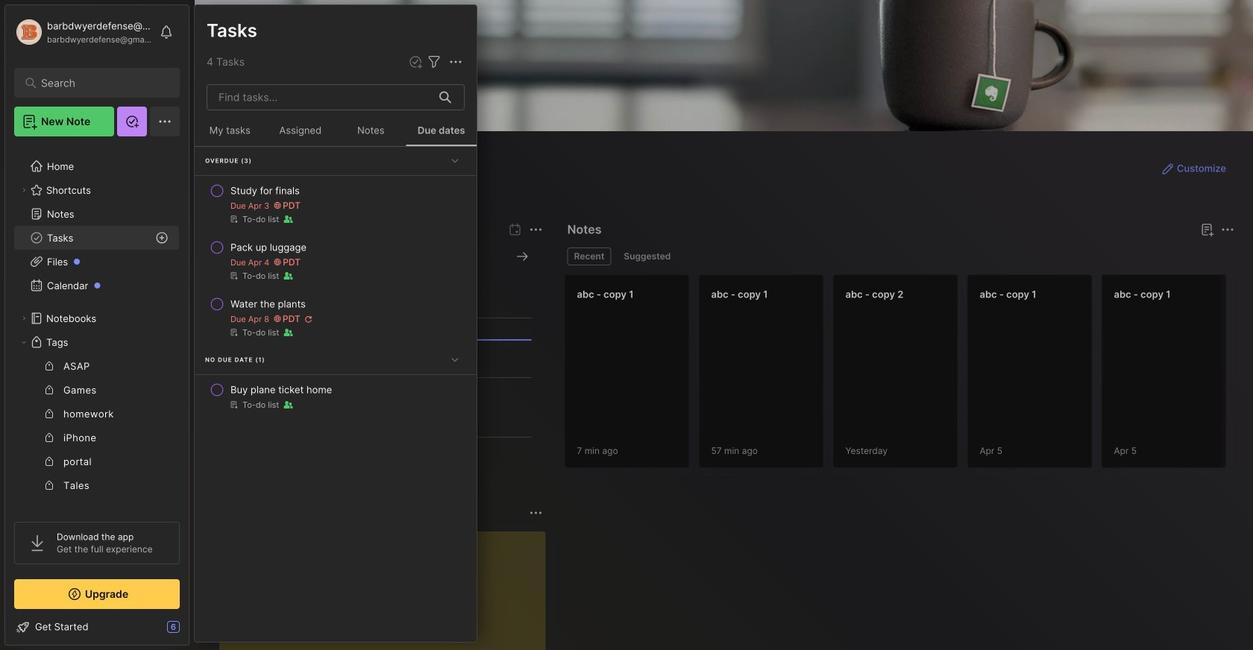 Task type: vqa. For each thing, say whether or not it's contained in the screenshot.
the left Row Group
yes



Task type: describe. For each thing, give the bounding box(es) containing it.
0 horizontal spatial row group
[[195, 147, 477, 419]]

group inside tree
[[14, 354, 179, 569]]

none search field inside main element
[[41, 74, 160, 92]]

1 row from the top
[[201, 178, 471, 231]]

buy plane ticket home 5 cell
[[231, 383, 332, 398]]

filter tasks image
[[425, 53, 443, 71]]

pack up luggage 2 cell
[[231, 240, 307, 255]]

collapse noduedate image
[[448, 352, 463, 367]]

Help and Learning task checklist field
[[5, 616, 189, 639]]

Find tasks… text field
[[210, 85, 430, 110]]

collapse overdue image
[[448, 153, 463, 168]]

expand notebooks image
[[19, 314, 28, 323]]

water the plants 3 cell
[[231, 297, 306, 312]]

study for finals 1 cell
[[231, 184, 300, 198]]

1 horizontal spatial row group
[[565, 275, 1253, 477]]



Task type: locate. For each thing, give the bounding box(es) containing it.
None search field
[[41, 74, 160, 92]]

row
[[201, 178, 471, 231], [201, 234, 471, 288], [201, 291, 471, 345], [201, 377, 471, 417]]

main element
[[0, 0, 194, 651]]

2 tab from the left
[[617, 248, 678, 266]]

tree inside main element
[[5, 145, 189, 626]]

tab
[[568, 248, 611, 266], [617, 248, 678, 266]]

Account field
[[14, 17, 152, 47]]

Filter tasks field
[[425, 53, 443, 71]]

tab list
[[568, 248, 1233, 266]]

row group
[[195, 147, 477, 419], [565, 275, 1253, 477]]

1 tab from the left
[[568, 248, 611, 266]]

click to collapse image
[[188, 623, 200, 641]]

4 row from the top
[[201, 377, 471, 417]]

expand tags image
[[19, 338, 28, 347]]

2 row from the top
[[201, 234, 471, 288]]

3 row from the top
[[201, 291, 471, 345]]

Start writing… text field
[[231, 532, 545, 651]]

0 horizontal spatial tab
[[568, 248, 611, 266]]

1 horizontal spatial tab
[[617, 248, 678, 266]]

Search text field
[[41, 76, 160, 90]]

tree
[[5, 145, 189, 626]]

group
[[14, 354, 179, 569]]

more actions and view options image
[[447, 53, 465, 71]]

More actions and view options field
[[443, 53, 465, 71]]

new task image
[[408, 54, 423, 69]]



